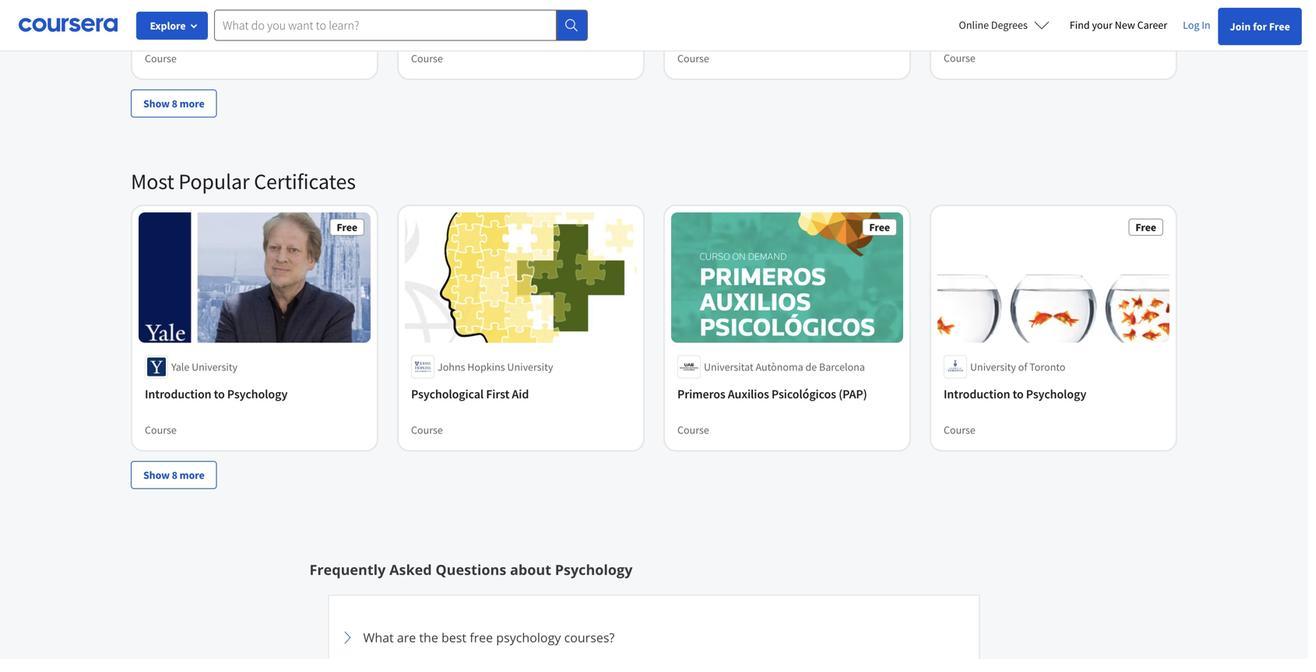 Task type: vqa. For each thing, say whether or not it's contained in the screenshot.
Hopkins
yes



Task type: locate. For each thing, give the bounding box(es) containing it.
log in link
[[1175, 16, 1219, 34]]

show 8 more inside beginner psychology courses collection element
[[143, 96, 205, 110]]

introduction to psychology link
[[145, 385, 364, 404], [944, 385, 1164, 404]]

join for free
[[1230, 19, 1291, 33]]

university left of
[[970, 360, 1016, 374]]

psychological first aid link
[[411, 385, 631, 404]]

2 horizontal spatial psychology
[[1026, 387, 1087, 402]]

0 vertical spatial more
[[180, 96, 205, 110]]

free
[[1269, 19, 1291, 33], [337, 220, 357, 234], [869, 220, 890, 234], [1136, 220, 1157, 234]]

2 horizontal spatial university
[[970, 360, 1016, 374]]

2 show 8 more from the top
[[143, 468, 205, 482]]

first
[[486, 387, 510, 402]]

free for university of toronto
[[1136, 220, 1157, 234]]

introduction to psychology down yale university
[[145, 387, 288, 402]]

of
[[1019, 360, 1028, 374]]

8
[[172, 96, 177, 110], [172, 468, 177, 482]]

your
[[1092, 18, 1113, 32]]

university
[[192, 360, 238, 374], [507, 360, 553, 374], [970, 360, 1016, 374]]

8 inside most popular certificates collection element
[[172, 468, 177, 482]]

universitat autònoma de barcelona
[[704, 360, 865, 374]]

2 introduction to psychology link from the left
[[944, 385, 1164, 404]]

new
[[1115, 18, 1135, 32]]

to for of
[[1013, 387, 1024, 402]]

1 show from the top
[[143, 96, 170, 110]]

psychology
[[227, 387, 288, 402], [1026, 387, 1087, 402], [555, 561, 633, 580]]

online
[[959, 18, 989, 32]]

auxilios
[[728, 387, 769, 402]]

show 8 more
[[143, 96, 205, 110], [143, 468, 205, 482]]

0 horizontal spatial introduction to psychology link
[[145, 385, 364, 404]]

introduction to psychology for of
[[944, 387, 1087, 402]]

introduction to psychology down university of toronto
[[944, 387, 1087, 402]]

0 horizontal spatial psychology
[[227, 387, 288, 402]]

free for yale university
[[337, 220, 357, 234]]

psychology right about
[[555, 561, 633, 580]]

in
[[1202, 18, 1211, 32]]

0 horizontal spatial to
[[214, 387, 225, 402]]

1 introduction from the left
[[145, 387, 211, 402]]

0 vertical spatial 8
[[172, 96, 177, 110]]

primeros
[[678, 387, 726, 402]]

show 8 more button
[[131, 89, 217, 117], [131, 461, 217, 489]]

yale
[[171, 360, 189, 374]]

for
[[1253, 19, 1267, 33]]

show
[[143, 96, 170, 110], [143, 468, 170, 482]]

1 to from the left
[[214, 387, 225, 402]]

2 8 from the top
[[172, 468, 177, 482]]

1 introduction to psychology link from the left
[[145, 385, 364, 404]]

(pap)
[[839, 387, 867, 402]]

introduction for university
[[944, 387, 1011, 402]]

de
[[806, 360, 817, 374]]

psychology for yale university
[[227, 387, 288, 402]]

more inside most popular certificates collection element
[[180, 468, 205, 482]]

find your new career
[[1070, 18, 1168, 32]]

course
[[145, 51, 177, 65], [411, 51, 443, 65], [678, 51, 709, 65], [944, 51, 976, 65], [145, 423, 177, 437], [411, 423, 443, 437], [678, 423, 709, 437], [944, 423, 976, 437]]

introduction to psychology link for yale university
[[145, 385, 364, 404]]

more inside beginner psychology courses collection element
[[180, 96, 205, 110]]

to down university of toronto
[[1013, 387, 1024, 402]]

0 horizontal spatial introduction to psychology
[[145, 387, 288, 402]]

to down yale university
[[214, 387, 225, 402]]

show 8 more for show 8 more "button" in most popular certificates collection element
[[143, 468, 205, 482]]

log in
[[1183, 18, 1211, 32]]

2 show from the top
[[143, 468, 170, 482]]

autònoma
[[756, 360, 804, 374]]

1 introduction to psychology from the left
[[145, 387, 288, 402]]

2 introduction from the left
[[944, 387, 1011, 402]]

what are the best free psychology courses? button
[[338, 605, 970, 660]]

university of toronto
[[970, 360, 1066, 374]]

primeros auxilios psicológicos (pap)
[[678, 387, 867, 402]]

psychology down yale university
[[227, 387, 288, 402]]

1 horizontal spatial introduction to psychology
[[944, 387, 1087, 402]]

university right the yale
[[192, 360, 238, 374]]

most popular certificates collection element
[[121, 142, 1187, 514]]

find
[[1070, 18, 1090, 32]]

frequently
[[310, 561, 386, 580]]

introduction to psychology link down the toronto
[[944, 385, 1164, 404]]

primeros auxilios psicológicos (pap) link
[[678, 385, 897, 404]]

introduction down university of toronto
[[944, 387, 1011, 402]]

to
[[214, 387, 225, 402], [1013, 387, 1024, 402]]

psychology down the toronto
[[1026, 387, 1087, 402]]

show for show 8 more "button" in the beginner psychology courses collection element
[[143, 96, 170, 110]]

1 horizontal spatial to
[[1013, 387, 1024, 402]]

0 vertical spatial show
[[143, 96, 170, 110]]

chevron down image
[[60, 24, 71, 34]]

most
[[131, 168, 174, 195]]

0 horizontal spatial university
[[192, 360, 238, 374]]

1 more from the top
[[180, 96, 205, 110]]

show 8 more inside most popular certificates collection element
[[143, 468, 205, 482]]

1 horizontal spatial university
[[507, 360, 553, 374]]

introduction for yale
[[145, 387, 211, 402]]

1 vertical spatial more
[[180, 468, 205, 482]]

1 vertical spatial show 8 more
[[143, 468, 205, 482]]

0 vertical spatial show 8 more button
[[131, 89, 217, 117]]

1 horizontal spatial introduction to psychology link
[[944, 385, 1164, 404]]

free for universitat autònoma de barcelona
[[869, 220, 890, 234]]

introduction to psychology
[[145, 387, 288, 402], [944, 387, 1087, 402]]

aid
[[512, 387, 529, 402]]

introduction
[[145, 387, 211, 402], [944, 387, 1011, 402]]

introduction to psychology link down yale university
[[145, 385, 364, 404]]

None search field
[[214, 10, 588, 41]]

questions
[[436, 561, 506, 580]]

psychology
[[496, 630, 561, 646]]

show inside beginner psychology courses collection element
[[143, 96, 170, 110]]

show 8 more for show 8 more "button" in the beginner psychology courses collection element
[[143, 96, 205, 110]]

show inside most popular certificates collection element
[[143, 468, 170, 482]]

2 to from the left
[[1013, 387, 1024, 402]]

chevron right image
[[338, 629, 357, 647]]

online degrees button
[[947, 8, 1062, 42]]

0 horizontal spatial introduction
[[145, 387, 211, 402]]

online degrees
[[959, 18, 1028, 32]]

more
[[180, 96, 205, 110], [180, 468, 205, 482]]

1 horizontal spatial introduction
[[944, 387, 1011, 402]]

1 vertical spatial 8
[[172, 468, 177, 482]]

2 introduction to psychology from the left
[[944, 387, 1087, 402]]

hopkins
[[467, 360, 505, 374]]

show 8 more button inside beginner psychology courses collection element
[[131, 89, 217, 117]]

2 show 8 more button from the top
[[131, 461, 217, 489]]

toronto
[[1030, 360, 1066, 374]]

2 more from the top
[[180, 468, 205, 482]]

introduction down the yale
[[145, 387, 211, 402]]

1 vertical spatial show
[[143, 468, 170, 482]]

university up psychological first aid link
[[507, 360, 553, 374]]

1 show 8 more from the top
[[143, 96, 205, 110]]

0 vertical spatial show 8 more
[[143, 96, 205, 110]]

1 show 8 more button from the top
[[131, 89, 217, 117]]

psychological first aid
[[411, 387, 529, 402]]

1 university from the left
[[192, 360, 238, 374]]

1 8 from the top
[[172, 96, 177, 110]]

1 vertical spatial show 8 more button
[[131, 461, 217, 489]]

beginner psychology courses collection element
[[121, 0, 1187, 142]]

introduction to psychology link for university of toronto
[[944, 385, 1164, 404]]



Task type: describe. For each thing, give the bounding box(es) containing it.
courses?
[[564, 630, 615, 646]]

to for university
[[214, 387, 225, 402]]

explore button
[[136, 12, 208, 40]]

join
[[1230, 19, 1251, 33]]

log
[[1183, 18, 1200, 32]]

What do you want to learn? text field
[[214, 10, 557, 41]]

frequently asked questions about psychology
[[310, 561, 633, 580]]

johns hopkins university
[[438, 360, 553, 374]]

barcelona
[[819, 360, 865, 374]]

about
[[510, 561, 551, 580]]

psychological
[[411, 387, 484, 402]]

degrees
[[991, 18, 1028, 32]]

show for show 8 more "button" in most popular certificates collection element
[[143, 468, 170, 482]]

most popular certificates
[[131, 168, 356, 195]]

8 inside beginner psychology courses collection element
[[172, 96, 177, 110]]

3 university from the left
[[970, 360, 1016, 374]]

psicológicos
[[772, 387, 836, 402]]

career
[[1138, 18, 1168, 32]]

2 university from the left
[[507, 360, 553, 374]]

are
[[397, 630, 416, 646]]

free
[[470, 630, 493, 646]]

more for show 8 more "button" in the beginner psychology courses collection element
[[180, 96, 205, 110]]

join for free link
[[1219, 8, 1302, 45]]

yale university
[[171, 360, 238, 374]]

find your new career link
[[1062, 16, 1175, 35]]

coursera image
[[19, 13, 118, 38]]

explore
[[150, 19, 186, 33]]

asked
[[389, 561, 432, 580]]

the
[[419, 630, 438, 646]]

best
[[442, 630, 467, 646]]

what are the best free psychology courses? list item
[[328, 595, 980, 660]]

introduction to psychology for university
[[145, 387, 288, 402]]

psychology for university of toronto
[[1026, 387, 1087, 402]]

universitat
[[704, 360, 754, 374]]

popular
[[179, 168, 250, 195]]

show 8 more button inside most popular certificates collection element
[[131, 461, 217, 489]]

1 horizontal spatial psychology
[[555, 561, 633, 580]]

what
[[363, 630, 394, 646]]

what are the best free psychology courses?
[[363, 630, 615, 646]]

johns
[[438, 360, 465, 374]]

more for show 8 more "button" in most popular certificates collection element
[[180, 468, 205, 482]]

certificates
[[254, 168, 356, 195]]



